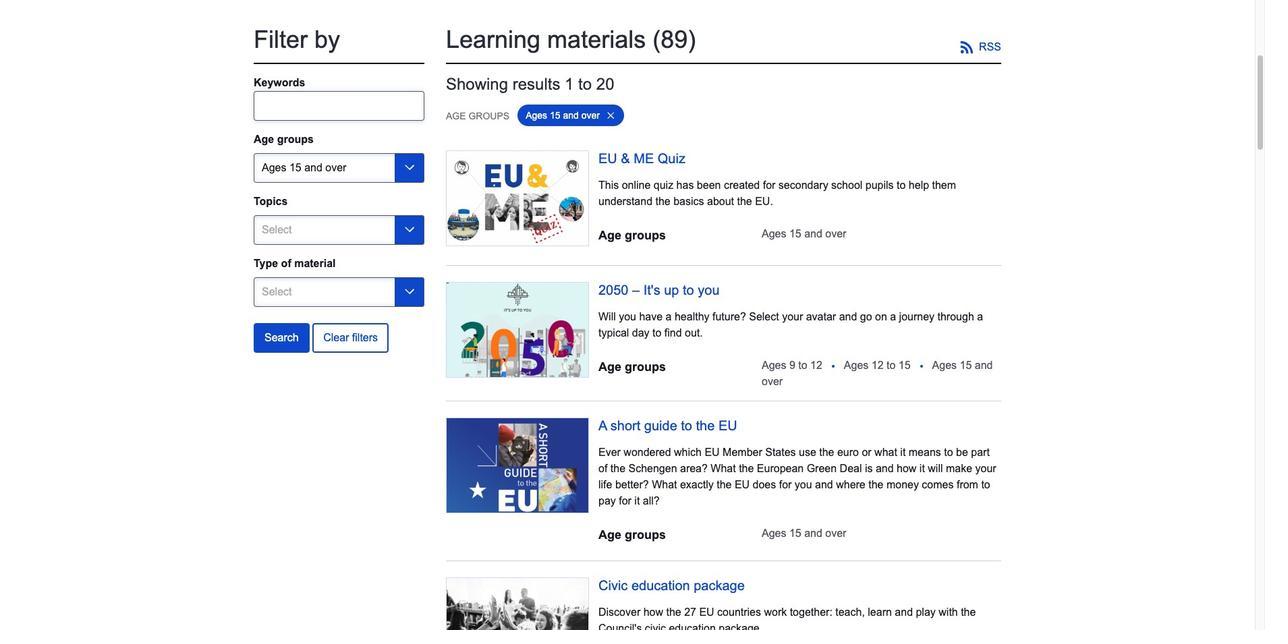 Task type: locate. For each thing, give the bounding box(es) containing it.
age down showing
[[446, 111, 466, 121]]

for down "better?" in the bottom of the page
[[619, 496, 632, 507]]

you up healthy at right
[[698, 283, 720, 298]]

schengen
[[629, 463, 678, 475]]

0 vertical spatial education
[[632, 579, 690, 594]]

groups down understand at top
[[625, 229, 666, 242]]

2 12 from the left
[[872, 360, 884, 372]]

it left will on the bottom right of the page
[[920, 463, 926, 475]]

1 vertical spatial what
[[652, 480, 678, 491]]

to left find
[[653, 328, 662, 339]]

to left be
[[945, 447, 954, 459]]

1 horizontal spatial what
[[711, 463, 736, 475]]

a
[[666, 311, 672, 323], [891, 311, 897, 323], [978, 311, 984, 323]]

search button
[[254, 323, 310, 353]]

groups down day
[[625, 361, 666, 374]]

Select text field
[[254, 153, 425, 183], [254, 215, 425, 245], [254, 277, 425, 307]]

it
[[901, 447, 906, 459], [920, 463, 926, 475], [635, 496, 640, 507]]

groups down the all?
[[625, 529, 666, 542]]

eu right 27
[[700, 607, 715, 619]]

it right what
[[901, 447, 906, 459]]

ages down go
[[845, 360, 869, 372]]

12
[[811, 360, 823, 372], [872, 360, 884, 372]]

15
[[550, 110, 561, 121], [790, 228, 802, 240], [899, 360, 911, 372], [960, 360, 972, 372], [790, 528, 802, 540]]

to right guide
[[681, 419, 693, 434]]

1 vertical spatial package
[[719, 623, 760, 631]]

15 down the journey
[[899, 360, 911, 372]]

of up the life
[[599, 463, 608, 475]]

how up civic
[[644, 607, 664, 619]]

search
[[265, 332, 299, 344]]

0 horizontal spatial 12
[[811, 360, 823, 372]]

discover how the 27 eu countries work together: teach, learn and play with the council's civic education package
[[599, 607, 977, 631]]

ages down does
[[762, 528, 787, 540]]

the right exactly
[[717, 480, 732, 491]]

2 horizontal spatial you
[[795, 480, 813, 491]]

to down on
[[887, 360, 896, 372]]

future?
[[713, 311, 747, 323]]

education up 27
[[632, 579, 690, 594]]

how inside ever wondered which eu member states use the euro or what it means to be part of the schengen area? what the european green deal is and how it will make your life better? what exactly the eu does for you and where the money comes from to pay for it all?
[[897, 463, 917, 475]]

1 vertical spatial of
[[599, 463, 608, 475]]

1 horizontal spatial for
[[763, 180, 776, 191]]

it left the all?
[[635, 496, 640, 507]]

you inside the will you have a healthy future? select your avatar and go on a journey through a typical day to find out.
[[619, 311, 637, 323]]

eu inside discover how the 27 eu countries work together: teach, learn and play with the council's civic education package
[[700, 607, 715, 619]]

3 a from the left
[[978, 311, 984, 323]]

groups for this
[[625, 229, 666, 242]]

age down 'pay'
[[599, 529, 622, 542]]

topics
[[254, 196, 288, 207]]

1 horizontal spatial your
[[976, 463, 997, 475]]

age groups down the all?
[[599, 529, 666, 542]]

3 select text field from the top
[[254, 277, 425, 307]]

play
[[917, 607, 936, 619]]

your right select
[[783, 311, 804, 323]]

where
[[837, 480, 866, 491]]

to right 9
[[799, 360, 808, 372]]

2 vertical spatial for
[[619, 496, 632, 507]]

eu up member
[[719, 419, 738, 434]]

2 vertical spatial you
[[795, 480, 813, 491]]

groups down keywords text field
[[277, 134, 314, 145]]

1 horizontal spatial a
[[891, 311, 897, 323]]

what
[[711, 463, 736, 475], [652, 480, 678, 491]]

to right up at top right
[[683, 283, 695, 298]]

0 vertical spatial what
[[711, 463, 736, 475]]

2050 – it's up to you link
[[599, 283, 720, 298]]

you
[[698, 283, 720, 298], [619, 311, 637, 323], [795, 480, 813, 491]]

1 horizontal spatial 12
[[872, 360, 884, 372]]

your
[[783, 311, 804, 323], [976, 463, 997, 475]]

age down understand at top
[[599, 229, 622, 242]]

eu right which
[[705, 447, 720, 459]]

healthy
[[675, 311, 710, 323]]

journey
[[900, 311, 935, 323]]

age down typical
[[599, 361, 622, 374]]

groups down showing
[[469, 111, 510, 121]]

age groups
[[446, 111, 510, 121], [254, 134, 314, 145], [599, 229, 666, 242], [599, 361, 666, 374], [599, 529, 666, 542]]

1 horizontal spatial you
[[698, 283, 720, 298]]

eu left &
[[599, 151, 618, 166]]

you down green
[[795, 480, 813, 491]]

0 vertical spatial for
[[763, 180, 776, 191]]

15 down this online quiz has been created for secondary school pupils to help them understand the basics about the eu.
[[790, 228, 802, 240]]

to
[[579, 75, 592, 93], [897, 180, 906, 191], [683, 283, 695, 298], [653, 328, 662, 339], [799, 360, 808, 372], [887, 360, 896, 372], [681, 419, 693, 434], [945, 447, 954, 459], [982, 480, 991, 491]]

age groups down understand at top
[[599, 229, 666, 242]]

groups
[[469, 111, 510, 121], [277, 134, 314, 145], [625, 229, 666, 242], [625, 361, 666, 374], [625, 529, 666, 542]]

member
[[723, 447, 763, 459]]

0 vertical spatial select text field
[[254, 153, 425, 183]]

a up find
[[666, 311, 672, 323]]

select text field for groups
[[254, 153, 425, 183]]

created
[[724, 180, 760, 191]]

a right on
[[891, 311, 897, 323]]

0 horizontal spatial it
[[635, 496, 640, 507]]

what down member
[[711, 463, 736, 475]]

euro
[[838, 447, 860, 459]]

1 vertical spatial it
[[920, 463, 926, 475]]

will
[[929, 463, 944, 475]]

work
[[765, 607, 787, 619]]

a short guide to the eu link
[[599, 419, 738, 434]]

of
[[281, 258, 291, 269], [599, 463, 608, 475]]

0 vertical spatial package
[[694, 579, 745, 594]]

select text field down keywords text field
[[254, 153, 425, 183]]

0 vertical spatial how
[[897, 463, 917, 475]]

1 vertical spatial education
[[669, 623, 716, 631]]

a short guide to the eu
[[599, 419, 738, 434]]

the up which
[[696, 419, 715, 434]]

it's
[[644, 283, 661, 298]]

typical
[[599, 328, 630, 339]]

secondary
[[779, 180, 829, 191]]

0 horizontal spatial you
[[619, 311, 637, 323]]

together:
[[790, 607, 833, 619]]

Keywords text field
[[254, 91, 425, 121]]

from
[[957, 480, 979, 491]]

education down 27
[[669, 623, 716, 631]]

12 down on
[[872, 360, 884, 372]]

to left the help at top right
[[897, 180, 906, 191]]

civic
[[645, 623, 666, 631]]

learning materials
[[446, 26, 646, 53]]

a right through
[[978, 311, 984, 323]]

1 vertical spatial how
[[644, 607, 664, 619]]

select text field up material
[[254, 215, 425, 245]]

wondered
[[624, 447, 672, 459]]

age groups for will
[[599, 361, 666, 374]]

age
[[446, 111, 466, 121], [254, 134, 274, 145], [599, 229, 622, 242], [599, 361, 622, 374], [599, 529, 622, 542]]

how up money at the bottom right of the page
[[897, 463, 917, 475]]

the down is
[[869, 480, 884, 491]]

will you have a healthy future? select your avatar and go on a journey through a typical day to find out.
[[599, 311, 984, 339]]

package inside discover how the 27 eu countries work together: teach, learn and play with the council's civic education package
[[719, 623, 760, 631]]

rss link
[[961, 40, 1002, 55]]

0 horizontal spatial for
[[619, 496, 632, 507]]

0 horizontal spatial of
[[281, 258, 291, 269]]

2 a from the left
[[891, 311, 897, 323]]

and inside the will you have a healthy future? select your avatar and go on a journey through a typical day to find out.
[[840, 311, 858, 323]]

&
[[621, 151, 630, 166]]

0 vertical spatial you
[[698, 283, 720, 298]]

of right type
[[281, 258, 291, 269]]

ages down eu.
[[762, 228, 787, 240]]

package down countries
[[719, 623, 760, 631]]

12 right 9
[[811, 360, 823, 372]]

you right will
[[619, 311, 637, 323]]

has
[[677, 180, 694, 191]]

2 horizontal spatial a
[[978, 311, 984, 323]]

1 horizontal spatial how
[[897, 463, 917, 475]]

0 horizontal spatial a
[[666, 311, 672, 323]]

over down school
[[826, 228, 847, 240]]

ages
[[526, 110, 548, 121], [762, 228, 787, 240], [762, 360, 787, 372], [845, 360, 869, 372], [933, 360, 957, 372], [762, 528, 787, 540]]

showing results 1 to 20
[[446, 75, 615, 93]]

ages 15 and over
[[526, 110, 600, 121], [762, 228, 847, 240], [762, 360, 994, 388], [762, 528, 847, 540]]

0 vertical spatial your
[[783, 311, 804, 323]]

for up eu.
[[763, 180, 776, 191]]

2 vertical spatial it
[[635, 496, 640, 507]]

1 horizontal spatial it
[[901, 447, 906, 459]]

clear filters button
[[313, 323, 389, 353]]

0 horizontal spatial how
[[644, 607, 664, 619]]

life
[[599, 480, 613, 491]]

european
[[757, 463, 804, 475]]

the down "quiz"
[[656, 196, 671, 207]]

package up countries
[[694, 579, 745, 594]]

make
[[947, 463, 973, 475]]

civic education package
[[599, 579, 745, 594]]

for down european
[[780, 480, 792, 491]]

–
[[633, 283, 640, 298]]

age groups down showing
[[446, 111, 510, 121]]

clear
[[324, 332, 349, 344]]

understand
[[599, 196, 653, 207]]

ages 15 and over down 1
[[526, 110, 600, 121]]

0 horizontal spatial your
[[783, 311, 804, 323]]

1 vertical spatial you
[[619, 311, 637, 323]]

1 vertical spatial select text field
[[254, 215, 425, 245]]

for
[[763, 180, 776, 191], [780, 480, 792, 491], [619, 496, 632, 507]]

materials
[[548, 26, 646, 53]]

clear filters
[[324, 332, 378, 344]]

school
[[832, 180, 863, 191]]

guide
[[645, 419, 678, 434]]

age groups down keywords
[[254, 134, 314, 145]]

and
[[563, 110, 579, 121], [805, 228, 823, 240], [840, 311, 858, 323], [975, 360, 994, 372], [876, 463, 894, 475], [816, 480, 834, 491], [805, 528, 823, 540], [896, 607, 914, 619]]

ages down through
[[933, 360, 957, 372]]

what down schengen
[[652, 480, 678, 491]]

1 select text field from the top
[[254, 153, 425, 183]]

your down part
[[976, 463, 997, 475]]

2 vertical spatial select text field
[[254, 277, 425, 307]]

1 horizontal spatial of
[[599, 463, 608, 475]]

by
[[315, 26, 340, 53]]

ages 9 to 12
[[762, 360, 823, 372]]

age groups for ever
[[599, 529, 666, 542]]

rss
[[980, 41, 1002, 53]]

1 vertical spatial your
[[976, 463, 997, 475]]

be
[[957, 447, 969, 459]]

eu left does
[[735, 480, 750, 491]]

age groups down day
[[599, 361, 666, 374]]

this online quiz has been created for secondary school pupils to help them understand the basics about the eu.
[[599, 180, 957, 207]]

2 horizontal spatial it
[[920, 463, 926, 475]]

select text field down material
[[254, 277, 425, 307]]

1 vertical spatial for
[[780, 480, 792, 491]]

comes
[[923, 480, 954, 491]]

use
[[799, 447, 817, 459]]

0 horizontal spatial what
[[652, 480, 678, 491]]



Task type: vqa. For each thing, say whether or not it's contained in the screenshot.
part
yes



Task type: describe. For each thing, give the bounding box(es) containing it.
select text field for of
[[254, 277, 425, 307]]

of inside ever wondered which eu member states use the euro or what it means to be part of the schengen area? what the european green deal is and how it will make your life better? what exactly the eu does for you and where the money comes from to pay for it all?
[[599, 463, 608, 475]]

exactly
[[681, 480, 714, 491]]

the left 27
[[667, 607, 682, 619]]

quiz
[[658, 151, 686, 166]]

over left dismiss 'element' on the left of the page
[[582, 110, 600, 121]]

1 12 from the left
[[811, 360, 823, 372]]

dismiss element
[[606, 110, 616, 121]]

2050 – it's up to you
[[599, 283, 720, 298]]

to right 1
[[579, 75, 592, 93]]

which
[[675, 447, 702, 459]]

the down created
[[738, 196, 753, 207]]

for inside this online quiz has been created for secondary school pupils to help them understand the basics about the eu.
[[763, 180, 776, 191]]

15 down ever wondered which eu member states use the euro or what it means to be part of the schengen area? what the european green deal is and how it will make your life better? what exactly the eu does for you and where the money comes from to pay for it all?
[[790, 528, 802, 540]]

is
[[866, 463, 873, 475]]

countries
[[718, 607, 762, 619]]

short
[[611, 419, 641, 434]]

pupils
[[866, 180, 894, 191]]

keywords
[[254, 77, 306, 88]]

2 select text field from the top
[[254, 215, 425, 245]]

15 down through
[[960, 360, 972, 372]]

1
[[565, 75, 574, 93]]

2 horizontal spatial for
[[780, 480, 792, 491]]

area?
[[681, 463, 708, 475]]

results
[[513, 75, 561, 93]]

ages 15 and over down this online quiz has been created for secondary school pupils to help them understand the basics about the eu.
[[762, 228, 847, 240]]

what
[[875, 447, 898, 459]]

filter
[[254, 26, 308, 53]]

to inside this online quiz has been created for secondary school pupils to help them understand the basics about the eu.
[[897, 180, 906, 191]]

2050
[[599, 283, 629, 298]]

learning
[[446, 26, 541, 53]]

me
[[634, 151, 654, 166]]

pay
[[599, 496, 616, 507]]

this
[[599, 180, 619, 191]]

states
[[766, 447, 796, 459]]

your inside the will you have a healthy future? select your avatar and go on a journey through a typical day to find out.
[[783, 311, 804, 323]]

0 vertical spatial it
[[901, 447, 906, 459]]

9
[[790, 360, 796, 372]]

means
[[909, 447, 942, 459]]

better?
[[616, 480, 649, 491]]

ages 15 and over down ever wondered which eu member states use the euro or what it means to be part of the schengen area? what the european green deal is and how it will make your life better? what exactly the eu does for you and where the money comes from to pay for it all?
[[762, 528, 847, 540]]

type
[[254, 258, 278, 269]]

ever wondered which eu member states use the euro or what it means to be part of the schengen area? what the european green deal is and how it will make your life better? what exactly the eu does for you and where the money comes from to pay for it all?
[[599, 447, 997, 507]]

age down keywords
[[254, 134, 274, 145]]

ages 15 and over link
[[518, 105, 624, 126]]

age groups for this
[[599, 229, 666, 242]]

discover
[[599, 607, 641, 619]]

s image
[[961, 40, 974, 54]]

up
[[665, 283, 680, 298]]

out.
[[685, 328, 703, 339]]

over down ages 9 to 12
[[762, 376, 783, 388]]

filter by
[[254, 26, 340, 53]]

eu.
[[756, 196, 774, 207]]

material
[[294, 258, 336, 269]]

20
[[597, 75, 615, 93]]

learn
[[869, 607, 893, 619]]

the right with on the right bottom of the page
[[962, 607, 977, 619]]

your inside ever wondered which eu member states use the euro or what it means to be part of the schengen area? what the european green deal is and how it will make your life better? what exactly the eu does for you and where the money comes from to pay for it all?
[[976, 463, 997, 475]]

27
[[685, 607, 697, 619]]

ages left 9
[[762, 360, 787, 372]]

online
[[622, 180, 651, 191]]

quiz
[[654, 180, 674, 191]]

day
[[633, 328, 650, 339]]

to right the 'from' at the right bottom of page
[[982, 480, 991, 491]]

age for will
[[599, 361, 622, 374]]

eu & me quiz link
[[599, 151, 686, 166]]

find
[[665, 328, 682, 339]]

showing
[[446, 75, 508, 93]]

go
[[861, 311, 873, 323]]

the down ever
[[611, 463, 626, 475]]

0 vertical spatial of
[[281, 258, 291, 269]]

groups for showing
[[469, 111, 510, 121]]

age for ever
[[599, 529, 622, 542]]

council's
[[599, 623, 642, 631]]

money
[[887, 480, 920, 491]]

to inside the will you have a healthy future? select your avatar and go on a journey through a typical day to find out.
[[653, 328, 662, 339]]

help
[[909, 180, 930, 191]]

you inside ever wondered which eu member states use the euro or what it means to be part of the schengen area? what the european green deal is and how it will make your life better? what exactly the eu does for you and where the money comes from to pay for it all?
[[795, 480, 813, 491]]

will
[[599, 311, 616, 323]]

ages 15 and over down on
[[762, 360, 994, 388]]

groups for will
[[625, 361, 666, 374]]

been
[[697, 180, 721, 191]]

filters
[[352, 332, 378, 344]]

groups for ever
[[625, 529, 666, 542]]

them
[[933, 180, 957, 191]]

type of material
[[254, 258, 336, 269]]

how inside discover how the 27 eu countries work together: teach, learn and play with the council's civic education package
[[644, 607, 664, 619]]

the up green
[[820, 447, 835, 459]]

age for this
[[599, 229, 622, 242]]

teach,
[[836, 607, 866, 619]]

does
[[753, 480, 777, 491]]

(89)
[[653, 26, 696, 53]]

15 down results
[[550, 110, 561, 121]]

basics
[[674, 196, 705, 207]]

civic education package link
[[599, 579, 745, 594]]

and inside discover how the 27 eu countries work together: teach, learn and play with the council's civic education package
[[896, 607, 914, 619]]

ages down results
[[526, 110, 548, 121]]

the down member
[[739, 463, 754, 475]]

over down where
[[826, 528, 847, 540]]

education inside discover how the 27 eu countries work together: teach, learn and play with the council's civic education package
[[669, 623, 716, 631]]

deal
[[840, 463, 863, 475]]

on
[[876, 311, 888, 323]]

age groups for showing
[[446, 111, 510, 121]]

through
[[938, 311, 975, 323]]

ever
[[599, 447, 621, 459]]

1 a from the left
[[666, 311, 672, 323]]

avatar
[[807, 311, 837, 323]]

dismiss image
[[606, 110, 616, 121]]

eu & me quiz
[[599, 151, 686, 166]]

or
[[863, 447, 872, 459]]

part
[[972, 447, 990, 459]]

a
[[599, 419, 607, 434]]

age for showing
[[446, 111, 466, 121]]

all?
[[643, 496, 660, 507]]

about
[[708, 196, 735, 207]]



